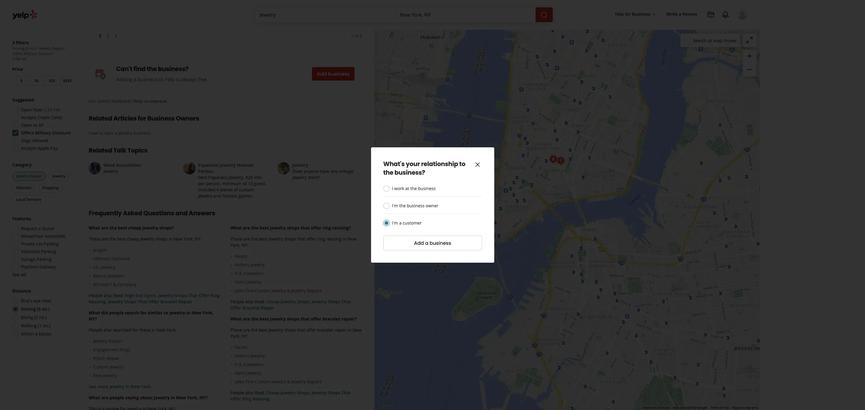 Task type: locate. For each thing, give the bounding box(es) containing it.
1 vertical spatial facets
[[235, 345, 247, 351]]

jewelry
[[39, 46, 52, 51], [220, 162, 236, 168], [292, 162, 308, 168], [103, 169, 118, 174], [16, 174, 29, 179], [52, 174, 65, 179], [250, 262, 265, 268], [101, 265, 115, 270], [247, 279, 262, 285], [271, 288, 286, 294], [291, 288, 306, 294], [158, 293, 173, 299], [108, 299, 123, 305], [281, 299, 296, 305], [312, 299, 327, 305], [93, 339, 107, 344], [250, 353, 265, 359], [110, 364, 124, 370], [247, 371, 262, 376], [103, 373, 117, 379], [271, 379, 286, 385], [291, 379, 306, 385], [281, 390, 296, 396], [312, 390, 327, 396]]

1 vertical spatial business
[[147, 114, 175, 123]]

ring left resizing
[[317, 236, 325, 242]]

people also liked: cheap jewelry shops, up resizing
[[230, 390, 312, 396]]

1 open from the top
[[21, 107, 32, 113]]

shops down shops?
[[156, 236, 168, 242]]

ny: inside these are the best jewelry shops that offer ring resizing in new york, ny:
[[242, 242, 248, 248]]

biking
[[21, 315, 33, 321]]

cheap for shops
[[127, 236, 139, 242]]

offer down what are the best jewelry shops that offer bracelet repair?
[[306, 327, 316, 333]]

that inside these are the best jewelry shops that offer ring resizing in new york, ny:
[[297, 236, 305, 242]]

1 vertical spatial related
[[89, 146, 112, 155]]

0 vertical spatial and
[[318, 4, 326, 10]]

jewelry up these are the best jewelry shops that offer ring resizing in new york, ny:
[[270, 225, 286, 231]]

jewelry shops that offer bracelet repair for second jewelry shops that offer bracelet repair link from left
[[230, 299, 351, 311]]

0 vertical spatial group
[[743, 50, 756, 77]]

that inside these are the best jewelry shops that offer bracelet repair in new york, ny:
[[297, 327, 305, 333]]

1 alex's jewelry link from the top
[[235, 279, 362, 286]]

0 vertical spatial fine
[[245, 288, 254, 294]]

2 facets kathe's jewelry h & a jewelers alex's jewelry jalee fine custom jewelry & jewelry repairs from the top
[[235, 345, 322, 385]]

1 horizontal spatial map
[[745, 407, 751, 410]]

cheap jewelry shops, link up resizing
[[266, 390, 312, 396]]

jewelers inside jangmi ultimate diamond i.d. jewelry bianca jewelers michael f & company
[[108, 273, 124, 279]]

anyone
[[304, 169, 319, 174]]

i.d. jewelry link
[[93, 265, 221, 271]]

1 vertical spatial bracelet
[[242, 305, 260, 311]]

parking down private lot parking
[[41, 249, 56, 255]]

paparazzi jewelry hostess parties. link
[[198, 162, 254, 174]]

1 horizontal spatial 4
[[216, 187, 219, 193]]

that for resizing?
[[301, 225, 310, 231]]

ny: for these are the best jewelry shops that offer ring resizing in new york, ny:
[[242, 242, 248, 248]]

have
[[320, 169, 329, 174]]

1 vertical spatial business?
[[395, 168, 425, 177]]

and left would
[[318, 4, 326, 10]]

feedback?
[[112, 98, 132, 104]]

paparazzi up parties.
[[198, 162, 219, 168]]

facets kathe's jewelry h & a jewelers alex's jewelry jalee fine custom jewelry & jewelry repairs for second facets link from the top of the page h & a jewelers link
[[235, 345, 322, 385]]

0 vertical spatial bracelet
[[323, 316, 340, 322]]

1 kathe's jewelry link from the top
[[235, 262, 362, 268]]

these for these are the best jewelry shops that offer ring resizing in new york, ny:
[[230, 236, 242, 242]]

$20
[[245, 175, 253, 181]]

jewelry repair link
[[93, 339, 221, 345]]

people also liked: cheap jewelry shops, for repair
[[230, 299, 312, 305]]

mi.) for (1
[[43, 323, 50, 329]]

jewelry down included
[[198, 193, 212, 199]]

accepts credit cards
[[21, 115, 62, 120]]

1 shops, from the top
[[297, 299, 311, 305]]

1 vertical spatial ny:
[[242, 242, 248, 248]]

hostess
[[222, 193, 238, 199]]

repair inside button
[[30, 174, 42, 179]]

1 vertical spatial jalee fine custom jewelry & jewelry repairs link
[[235, 379, 362, 385]]

jalee for jalee fine custom jewelry & jewelry repairs link for h & a jewelers link associated with 1st facets link from the top of the page
[[235, 288, 244, 294]]

0 horizontal spatial see
[[12, 272, 20, 278]]

discount inside 3 filters driving (5 mi.) • jewelry repair • offers military discount clear all
[[38, 51, 53, 56]]

0 vertical spatial ny?
[[89, 316, 97, 322]]

1 vertical spatial i'm
[[392, 220, 398, 226]]

1 vertical spatial driving
[[21, 306, 36, 312]]

parking up delivery
[[37, 257, 52, 262]]

1 jalee from the top
[[235, 288, 244, 294]]

clear
[[12, 56, 21, 61]]

in inside what did people search for similar to jewelry in new york, ny?
[[186, 310, 190, 316]]

0 horizontal spatial 2
[[107, 33, 110, 40]]

expand map image
[[746, 36, 753, 44]]

keyboard shortcuts button
[[643, 406, 670, 411]]

business down improve.
[[147, 114, 175, 123]]

1 people also liked: cheap jewelry shops, from the top
[[230, 299, 312, 305]]

now
[[33, 107, 42, 113]]

that down what are the best jewelry shops that offer bracelet repair?
[[297, 327, 305, 333]]

see more jewelry in new york.
[[89, 384, 152, 390]]

that inside jewelry shops that offer ring resizing
[[342, 390, 351, 396]]

1 facets kathe's jewelry h & a jewelers alex's jewelry jalee fine custom jewelry & jewelry repairs from the top
[[235, 254, 322, 294]]

offer inside these are the best jewelry shops that offer ring resizing in new york, ny:
[[306, 236, 316, 242]]

games.
[[239, 193, 253, 199]]

offer inside these are the best jewelry shops that offer bracelet repair in new york, ny:
[[306, 327, 316, 333]]

exceptional
[[236, 4, 259, 10]]

offer up these are the best jewelry shops that offer bracelet repair in new york, ny:
[[311, 316, 321, 322]]

wheelchair accessible
[[21, 233, 65, 239]]

i'm down i
[[392, 203, 398, 209]]

new inside these are the best jewelry shops that offer ring resizing in new york, ny:
[[348, 236, 357, 242]]

resizing
[[253, 396, 270, 402]]

shops?
[[159, 225, 174, 231]]

a for i'm a customer
[[399, 220, 402, 226]]

that for resizing
[[297, 236, 305, 242]]

0 vertical spatial related
[[89, 114, 112, 123]]

1 facets from the top
[[235, 254, 247, 259]]

military down all
[[35, 130, 51, 136]]

0 vertical spatial shops,
[[297, 299, 311, 305]]

custom
[[255, 288, 270, 294], [93, 364, 109, 370], [255, 379, 270, 385]]

1 horizontal spatial add
[[414, 240, 424, 247]]

2 h from the top
[[235, 362, 238, 368]]

yelp
[[615, 11, 624, 17], [165, 76, 175, 83]]

for inside what did people search for similar to jewelry in new york, ny?
[[140, 310, 147, 316]]

guest.
[[254, 181, 266, 187]]

1 vertical spatial custom
[[93, 364, 109, 370]]

a inside "link"
[[679, 11, 681, 17]]

0 horizontal spatial bracelet
[[160, 299, 178, 305]]

what's your relationship to the business? dialog
[[0, 0, 865, 411]]

are for what are the best jewelry shops that offer ring resizing?
[[243, 225, 250, 231]]

business inside add a business button
[[430, 240, 451, 247]]

discount down 'cards'
[[52, 130, 71, 136]]

(5 down filters
[[25, 46, 29, 51]]

0 horizontal spatial add
[[317, 70, 327, 78]]

0 vertical spatial cheap jewelry shops, link
[[266, 299, 312, 305]]

close image
[[474, 161, 481, 168]]

paparazzi up "person,"
[[208, 175, 228, 181]]

i'm left the customer
[[392, 220, 398, 226]]

ny: inside these are the best jewelry shops that offer bracelet repair in new york, ny:
[[242, 334, 248, 339]]

shops inside these are the best jewelry shops that offer bracelet repair in new york, ny:
[[284, 327, 296, 333]]

1 vertical spatial add
[[414, 240, 424, 247]]

4 down "person,"
[[216, 187, 219, 193]]

1 vertical spatial parking
[[41, 249, 56, 255]]

jewelry shops that offer bracelet repair link up what are the best jewelry shops that offer bracelet repair?
[[230, 299, 351, 311]]

shops inside jewelry shops that offer bracelet repair link
[[328, 299, 340, 305]]

terms of use
[[711, 407, 729, 410]]

0 vertical spatial paparazzi
[[198, 162, 219, 168]]

included
[[198, 187, 215, 193]]

people down "see more jewelry in new york."
[[110, 395, 124, 401]]

i'm
[[392, 203, 398, 209], [392, 220, 398, 226]]

next image
[[112, 32, 120, 40]]

accepts up open to all
[[21, 115, 36, 120]]

0 horizontal spatial business?
[[158, 65, 189, 73]]

a
[[679, 11, 681, 17], [134, 76, 136, 83], [115, 130, 117, 136], [399, 220, 402, 226], [38, 226, 41, 232], [425, 240, 428, 247], [742, 407, 744, 410]]

discount up price group
[[38, 51, 53, 56]]

a for 1st facets link from the top of the page
[[243, 271, 246, 277]]

2 vertical spatial parking
[[37, 257, 52, 262]]

jewelry inside what did people search for similar to jewelry in new york, ny?
[[169, 310, 185, 316]]

(5 down "eye"
[[37, 306, 41, 312]]

ring for jewelry shops that offer ring resizing,
[[211, 293, 220, 299]]

1 vertical spatial people also liked: cheap jewelry shops,
[[230, 390, 312, 396]]

2 open from the top
[[21, 122, 32, 128]]

offers down 3 on the top of the page
[[12, 51, 23, 56]]

add inside add a business button
[[414, 240, 424, 247]]

related for related articles for business owners
[[89, 114, 112, 123]]

gyms,
[[144, 293, 157, 299]]

all down platform at the bottom of page
[[21, 272, 26, 278]]

0 vertical spatial see
[[12, 272, 20, 278]]

offers inside 3 filters driving (5 mi.) • jewelry repair • offers military discount clear all
[[12, 51, 23, 56]]

all right clear
[[22, 56, 26, 61]]

jewelry inside paparazzi jewelry hostess parties. host paparazzi jewelry.  $20 min per person, minimum of 10 guest. included 4 pieces of custom jewelry and hostess games.
[[198, 193, 212, 199]]

0 horizontal spatial 1
[[99, 33, 102, 40]]

the for what are the best jewelry shops that offer ring resizing?
[[251, 225, 258, 231]]

1 horizontal spatial search
[[125, 310, 139, 316]]

what
[[89, 225, 100, 231], [230, 225, 242, 231], [89, 310, 100, 316], [230, 316, 242, 322], [89, 395, 100, 401]]

offer left resizing
[[306, 236, 316, 242]]

1 horizontal spatial 2
[[360, 33, 362, 39]]

watches
[[16, 185, 32, 191]]

cheap down the asked
[[128, 225, 141, 231]]

jewelers for high end gyms,
[[108, 273, 124, 279]]

2 alex's from the top
[[235, 371, 246, 376]]

best inside these are the best jewelry shops that offer ring resizing in new york, ny:
[[259, 236, 267, 242]]

the for these are the best jewelry shops that offer ring resizing in new york, ny:
[[251, 236, 258, 242]]

0 vertical spatial yelp
[[615, 11, 624, 17]]

asked
[[123, 209, 142, 218]]

jewelry up jangmi link
[[140, 236, 155, 242]]

delivery
[[40, 264, 56, 270]]

min
[[254, 175, 262, 181]]

jewelry shops that offer ring resizing
[[230, 390, 351, 402]]

1 vertical spatial see
[[89, 384, 96, 390]]

map right as
[[713, 37, 722, 43]]

2 vertical spatial custom
[[255, 379, 270, 385]]

0 vertical spatial 4
[[216, 187, 219, 193]]

1 horizontal spatial yelp
[[615, 11, 624, 17]]

jewelry down what are the best jewelry shops that offer bracelet repair?
[[269, 327, 283, 333]]

people for saying
[[110, 395, 124, 401]]

1 vertical spatial map
[[745, 407, 751, 410]]

0 horizontal spatial jewelry shops that offer bracelet repair
[[108, 299, 192, 305]]

0 vertical spatial accepts
[[21, 115, 36, 120]]

what for what are the best jewelry shops that offer bracelet repair?
[[230, 316, 242, 322]]

the for these are the best jewelry shops that offer bracelet repair in new york, ny:
[[251, 327, 258, 333]]

1 vertical spatial accepts
[[21, 145, 36, 151]]

the for can't find the business? adding a business to yelp is always free.
[[147, 65, 157, 73]]

custom
[[239, 187, 254, 193]]

(2
[[34, 315, 38, 321]]

1 kathe's from the top
[[235, 262, 249, 268]]

word
[[103, 162, 115, 168]]

open for open now 2:33 pm
[[21, 107, 32, 113]]

search up people also searched for these in new york:
[[125, 310, 139, 316]]

and down pieces
[[213, 193, 221, 199]]

jewelry down what are the best jewelry shops that offer ring resizing?
[[269, 236, 283, 242]]

parking down accessible
[[43, 241, 59, 247]]

open down suggested
[[21, 107, 32, 113]]

people
[[89, 293, 102, 299], [230, 299, 244, 305], [89, 327, 102, 333], [230, 390, 244, 396]]

mi.) inside 3 filters driving (5 mi.) • jewelry repair • offers military discount clear all
[[30, 46, 36, 51]]

cheap for repair
[[266, 299, 279, 305]]

0 vertical spatial people also liked: cheap jewelry shops,
[[230, 299, 312, 305]]

option group
[[10, 288, 76, 339]]

see more jewelry in new york. link
[[89, 384, 152, 390]]

repair
[[53, 46, 64, 51], [30, 174, 42, 179], [179, 299, 192, 305], [261, 305, 274, 311], [109, 339, 121, 344], [107, 356, 120, 362]]

0 vertical spatial kathe's jewelry link
[[235, 262, 362, 268]]

that up these are the best jewelry shops that offer bracelet repair in new york, ny:
[[301, 316, 310, 322]]

people inside what did people search for similar to jewelry in new york, ny?
[[109, 310, 124, 316]]

2 facets from the top
[[235, 345, 247, 351]]

cheap for resizing
[[266, 390, 279, 396]]

bird's-eye view
[[21, 298, 51, 304]]

1 vertical spatial ny?
[[199, 395, 208, 401]]

the inside these are the best jewelry shops that offer ring resizing in new york, ny:
[[251, 236, 258, 242]]

got search feedback? help us improve.
[[89, 98, 168, 104]]

jewelry inside 3 filters driving (5 mi.) • jewelry repair • offers military discount clear all
[[39, 46, 52, 51]]

accepts down dogs
[[21, 145, 36, 151]]

ny: for these are the best jewelry shops that offer bracelet repair in new york, ny:
[[242, 334, 248, 339]]

1 horizontal spatial 1
[[351, 33, 353, 39]]

that for jewelry shops that offer ring resizing, link
[[188, 293, 198, 299]]

shops inside jewelry shops that offer ring resizing,
[[174, 293, 187, 299]]

jalee fine custom jewelry & jewelry repairs link up jewelry shops that offer ring resizing
[[235, 379, 362, 385]]

0 vertical spatial business?
[[158, 65, 189, 73]]

1 a from the top
[[243, 271, 246, 277]]

2 link
[[104, 31, 112, 41]]

open left all
[[21, 122, 32, 128]]

paparazzi jewelry hostess parties. host paparazzi jewelry.  $20 min per person, minimum of 10 guest. included 4 pieces of custom jewelry and hostess games.
[[198, 162, 266, 199]]

shops for jewelry shops that offer ring resizing, link
[[174, 293, 187, 299]]

0 vertical spatial offers
[[12, 51, 23, 56]]

offer left the resizing?
[[311, 225, 321, 231]]

what are the best jewelry shops that offer ring resizing?
[[230, 225, 351, 231]]

the for what are the best jewelry shops that offer bracelet repair?
[[251, 316, 258, 322]]

best for what are the best jewelry shops that offer bracelet repair?
[[260, 316, 269, 322]]

group
[[743, 50, 756, 77], [10, 97, 76, 153], [10, 216, 76, 278]]

2 jewelry shops that offer bracelet repair from the left
[[230, 299, 351, 311]]

cheap jewelry shops, link for resizing
[[266, 390, 312, 396]]

driving down bird's-
[[21, 306, 36, 312]]

business left 16 chevron down v2 image
[[632, 11, 650, 17]]

alex's jewelry link for second facets link from the top of the page h & a jewelers link's jalee fine custom jewelry & jewelry repairs link
[[235, 371, 362, 377]]

saying
[[125, 395, 139, 401]]

what inside what did people search for similar to jewelry in new york, ny?
[[89, 310, 100, 316]]

that
[[188, 293, 198, 299], [138, 299, 147, 305], [342, 299, 351, 305], [342, 390, 351, 396]]

jewelry inside jangmi ultimate diamond i.d. jewelry bianca jewelers michael f & company
[[101, 265, 115, 270]]

jewelry down does
[[292, 175, 307, 181]]

that inside jewelry shops that offer ring resizing,
[[188, 293, 198, 299]]

military down filters
[[24, 51, 37, 56]]

2 i'm from the top
[[392, 220, 398, 226]]

0 vertical spatial business
[[632, 11, 650, 17]]

alex's jewelry link
[[235, 279, 362, 286], [235, 371, 362, 377]]

offers military discount
[[21, 130, 71, 136]]

None search field
[[255, 7, 554, 22]]

cheap jewelry shops, link up what are the best jewelry shops that offer bracelet repair?
[[266, 299, 312, 305]]

are for these are the best jewelry shops that offer ring resizing in new york, ny:
[[243, 236, 250, 242]]

business? up is
[[158, 65, 189, 73]]

0 horizontal spatial (5
[[25, 46, 29, 51]]

0 vertical spatial cheap
[[266, 299, 279, 305]]

bracelet
[[323, 316, 340, 322], [317, 327, 333, 333]]

price group
[[12, 66, 76, 87]]

custom for second facets link from the top of the page h & a jewelers link
[[255, 379, 270, 385]]

the inside can't find the business? adding a business to yelp is always free.
[[147, 65, 157, 73]]

cheap up resizing
[[266, 390, 279, 396]]

for inside button
[[625, 11, 631, 17]]

map
[[673, 407, 680, 410]]

.
[[276, 4, 278, 10]]

4 inside paparazzi jewelry hostess parties. host paparazzi jewelry.  $20 min per person, minimum of 10 guest. included 4 pieces of custom jewelry and hostess games.
[[216, 187, 219, 193]]

ring up resizing
[[323, 225, 331, 231]]

as
[[708, 37, 712, 43]]

1 vertical spatial liked:
[[255, 299, 265, 305]]

shops down what are the best jewelry shops that offer bracelet repair?
[[284, 327, 296, 333]]

business? inside what's your relationship to the business?
[[395, 168, 425, 177]]

that down what are the best jewelry shops that offer ring resizing?
[[297, 236, 305, 242]]

fine
[[245, 288, 254, 294], [93, 373, 101, 379], [245, 379, 254, 385]]

2 vertical spatial and
[[175, 209, 188, 218]]

0 vertical spatial add
[[317, 70, 327, 78]]

local services
[[16, 197, 41, 202]]

related for related talk topics
[[89, 146, 112, 155]]

1 alex's from the top
[[235, 279, 246, 285]]

parking
[[43, 241, 59, 247], [41, 249, 56, 255], [37, 257, 52, 262]]

jewelry shops that offer bracelet repair up what are the best jewelry shops that offer bracelet repair?
[[230, 299, 351, 311]]

best for these are the best jewelry shops that offer ring resizing in new york, ny:
[[259, 236, 267, 242]]

4 down walking (1 mi.)
[[35, 331, 38, 337]]

1 horizontal spatial jewelry shops that offer bracelet repair
[[230, 299, 351, 311]]

1 horizontal spatial business
[[632, 11, 650, 17]]

1 cheap from the top
[[266, 299, 279, 305]]

exclusive buyers image
[[547, 153, 560, 166]]

jewelry down articles
[[118, 130, 132, 136]]

cheap
[[128, 225, 141, 231], [127, 236, 139, 242]]

1 vertical spatial and
[[213, 193, 221, 199]]

jewelry up these are the best jewelry shops that offer bracelet repair in new york, ny:
[[270, 316, 286, 322]]

0 horizontal spatial 4
[[35, 331, 38, 337]]

jewelry inside 'link'
[[118, 130, 132, 136]]

what for what did people search for similar to jewelry in new york, ny?
[[89, 310, 100, 316]]

are inside these are the best jewelry shops that offer bracelet repair in new york, ny:
[[243, 327, 250, 333]]

2 kathe's from the top
[[235, 353, 249, 359]]

how
[[89, 130, 98, 136]]

2 repairs from the top
[[307, 379, 322, 385]]

garage
[[21, 257, 35, 262]]

business inside button
[[632, 11, 650, 17]]

ring inside jewelry shops that offer ring resizing
[[242, 396, 251, 402]]

these are the best cheap jewelry shops in new york, ny:
[[89, 236, 202, 242]]

jewelry up these are the best cheap jewelry shops in new york, ny:
[[142, 225, 158, 231]]

2 facets link from the top
[[235, 345, 362, 351]]

jalee fine custom jewelry & jewelry repairs link for second facets link from the top of the page h & a jewelers link
[[235, 379, 362, 385]]

0 vertical spatial (5
[[25, 46, 29, 51]]

accepts for accepts credit cards
[[21, 115, 36, 120]]

map left error
[[745, 407, 751, 410]]

group containing features
[[10, 216, 76, 278]]

0 vertical spatial military
[[24, 51, 37, 56]]

0 horizontal spatial ring
[[211, 293, 220, 299]]

1 horizontal spatial and
[[213, 193, 221, 199]]

add inside add business link
[[317, 70, 327, 78]]

0 horizontal spatial map
[[713, 37, 722, 43]]

shops down what are the best jewelry shops that offer ring resizing?
[[284, 236, 296, 242]]

to inside can't find the business? adding a business to yelp is always free.
[[159, 76, 164, 83]]

1 vertical spatial h & a jewelers link
[[235, 362, 362, 368]]

1 cheap jewelry shops, link from the top
[[266, 299, 312, 305]]

shops for second jewelry shops that offer bracelet repair link from left
[[328, 299, 340, 305]]

the inside what's your relationship to the business?
[[383, 168, 393, 177]]

watch
[[93, 356, 106, 362]]

fine for second facets link from the top of the page h & a jewelers link's jalee fine custom jewelry & jewelry repairs link
[[245, 379, 254, 385]]

shops inside jewelry shops that offer ring resizing
[[328, 390, 340, 396]]

that for the jewelry shops that offer ring resizing link
[[342, 390, 351, 396]]

1 vertical spatial discount
[[52, 130, 71, 136]]

2 related from the top
[[89, 146, 112, 155]]

1 vertical spatial alex's jewelry link
[[235, 371, 362, 377]]

zoom in image
[[746, 52, 753, 60]]

h & a jewelers link for 1st facets link from the top of the page
[[235, 271, 362, 277]]

allowed
[[32, 138, 48, 144]]

jalee fine custom jewelry & jewelry repairs link up what are the best jewelry shops that offer bracelet repair?
[[235, 288, 362, 294]]

0 vertical spatial ring
[[323, 225, 331, 231]]

open for open to all
[[21, 122, 32, 128]]

1 vertical spatial group
[[10, 97, 76, 153]]

to left close image
[[459, 160, 465, 168]]

2 jewelry shops that offer bracelet repair link from the left
[[230, 299, 351, 311]]

minimum
[[222, 181, 242, 187]]

view
[[42, 298, 51, 304]]

see left more at the bottom of page
[[89, 384, 96, 390]]

search right got
[[97, 98, 110, 104]]

a inside can't find the business? adding a business to yelp is always free.
[[134, 76, 136, 83]]

1 vertical spatial offers
[[21, 130, 34, 136]]

facets link down these are the best jewelry shops that offer bracelet repair in new york, ny:
[[235, 345, 362, 351]]

new
[[174, 236, 183, 242], [348, 236, 357, 242], [192, 310, 201, 316], [156, 327, 165, 333], [353, 327, 362, 333], [131, 384, 140, 390], [176, 395, 186, 401]]

•
[[37, 46, 38, 51], [65, 46, 66, 51]]

add for add business
[[317, 70, 327, 78]]

mi.) for (5
[[42, 306, 50, 312]]

and left answers
[[175, 209, 188, 218]]

ring inside these are the best jewelry shops that offer ring resizing in new york, ny:
[[317, 236, 325, 242]]

company
[[117, 282, 137, 288]]

for left 16 chevron down v2 image
[[625, 11, 631, 17]]

these inside these are the best jewelry shops that offer ring resizing in new york, ny:
[[230, 236, 242, 242]]

jewelry shops that offer bracelet repair down gyms,
[[108, 299, 192, 305]]

pay
[[50, 145, 57, 151]]

related up the word on the left of the page
[[89, 146, 112, 155]]

people also liked: cheap jewelry shops, up what are the best jewelry shops that offer bracelet repair?
[[230, 299, 312, 305]]

business? up 'at'
[[395, 168, 425, 177]]

best for what are the best cheap jewelry shops?
[[118, 225, 127, 231]]

offers up dogs
[[21, 130, 34, 136]]

to inside what did people search for similar to jewelry in new york, ny?
[[164, 310, 168, 316]]

discount
[[38, 51, 53, 56], [52, 130, 71, 136]]

data
[[680, 407, 686, 410]]

to right how
[[99, 130, 103, 136]]

2 h & a jewelers link from the top
[[235, 362, 362, 368]]

option group containing distance
[[10, 288, 76, 339]]

1 related from the top
[[89, 114, 112, 123]]

1 vertical spatial alex's
[[235, 371, 246, 376]]

parking for garage parking
[[37, 257, 52, 262]]

yelp for business button
[[612, 9, 659, 20]]

2 shops, from the top
[[297, 390, 311, 396]]

mi.) for (2
[[39, 315, 47, 321]]

kathe's jewelry link down these are the best jewelry shops that offer bracelet repair in new york, ny:
[[235, 353, 362, 360]]

1 vertical spatial kathe's jewelry link
[[235, 353, 362, 360]]

these inside these are the best jewelry shops that offer bracelet repair in new york, ny:
[[230, 327, 242, 333]]

0 vertical spatial repairs
[[307, 288, 322, 294]]

1 vertical spatial repairs
[[307, 379, 322, 385]]

2 alex's jewelry link from the top
[[235, 371, 362, 377]]

shops up these are the best jewelry shops that offer ring resizing in new york, ny:
[[287, 225, 299, 231]]

(5 inside 3 filters driving (5 mi.) • jewelry repair • offers military discount clear all
[[25, 46, 29, 51]]

shops inside these are the best jewelry shops that offer ring resizing in new york, ny:
[[284, 236, 296, 242]]

24 chevron left v2 image
[[89, 33, 96, 40]]

shops for 1st jewelry shops that offer bracelet repair link from the left
[[124, 299, 137, 305]]

a inside group
[[38, 226, 41, 232]]

1 i'm from the top
[[392, 203, 398, 209]]

0 vertical spatial a
[[243, 271, 246, 277]]

1 accepts from the top
[[21, 115, 36, 120]]

1 vertical spatial shops,
[[297, 390, 311, 396]]

questions
[[143, 209, 174, 218]]

bracelet inside these are the best jewelry shops that offer bracelet repair in new york, ny:
[[317, 327, 333, 333]]

1 h from the top
[[235, 271, 238, 277]]

2 cheap jewelry shops, link from the top
[[266, 390, 312, 396]]

for left similar
[[140, 310, 147, 316]]

jewelry inside jewelry does anyone have any vintage jewelry store?
[[292, 175, 307, 181]]

1 vertical spatial h
[[235, 362, 238, 368]]

facets link down these are the best jewelry shops that offer ring resizing in new york, ny:
[[235, 254, 362, 260]]

bracelet up repair
[[323, 316, 340, 322]]

jewelry inside the word association jewelry
[[103, 169, 118, 174]]

bracelet left repair
[[317, 327, 333, 333]]

1 vertical spatial jalee
[[235, 379, 244, 385]]

2 jalee fine custom jewelry & jewelry repairs link from the top
[[235, 379, 362, 385]]

cheap up what are the best jewelry shops that offer bracelet repair?
[[266, 299, 279, 305]]

jewelry inside jewelry shops that offer ring resizing
[[312, 390, 327, 396]]

a inside button
[[425, 240, 428, 247]]

2 cheap from the top
[[266, 390, 279, 396]]

fine inside jewelry repair engagement rings watch repair custom jewelry fine jewelry
[[93, 373, 101, 379]]

1 vertical spatial cheap
[[127, 236, 139, 242]]

jewelry shops that offer ring resizing,
[[89, 293, 220, 305]]

work
[[394, 186, 404, 192]]

a for add a business
[[425, 240, 428, 247]]

to right similar
[[164, 310, 168, 316]]

people right did
[[109, 310, 124, 316]]

these for these are the best cheap jewelry shops in new york, ny:
[[89, 236, 101, 242]]

related up how
[[89, 114, 112, 123]]

the inside these are the best jewelry shops that offer bracelet repair in new york, ny:
[[251, 327, 258, 333]]

2 people also liked: cheap jewelry shops, from the top
[[230, 390, 312, 396]]

jewelry inside jewelry shops that offer ring resizing,
[[158, 293, 173, 299]]

ring inside jewelry shops that offer ring resizing,
[[211, 293, 220, 299]]

repairs for second facets link from the top of the page
[[307, 379, 322, 385]]

relationship
[[421, 160, 458, 168]]

shops up these are the best jewelry shops that offer bracelet repair in new york, ny:
[[287, 316, 299, 322]]

jewelry shops that offer bracelet repair link down gyms,
[[108, 299, 192, 305]]

offer inside jewelry shops that offer ring resizing
[[230, 396, 241, 402]]

1 vertical spatial search
[[125, 310, 139, 316]]

did
[[101, 310, 108, 316]]

1 horizontal spatial see
[[89, 384, 96, 390]]

your
[[406, 160, 420, 168]]

apple
[[38, 145, 49, 151]]

cheap for shops?
[[128, 225, 141, 231]]

that for 1st jewelry shops that offer bracelet repair link from the left
[[138, 299, 147, 305]]

1 vertical spatial cheap jewelry shops, link
[[266, 390, 312, 396]]

moves
[[723, 37, 737, 43]]

to left is
[[159, 76, 164, 83]]

1 jalee fine custom jewelry & jewelry repairs link from the top
[[235, 288, 362, 294]]

offer for repair
[[306, 327, 316, 333]]

0 vertical spatial alex's jewelry link
[[235, 279, 362, 286]]

jewelry up york:
[[169, 310, 185, 316]]

search inside what did people search for similar to jewelry in new york, ny?
[[125, 310, 139, 316]]

1 horizontal spatial •
[[65, 46, 66, 51]]

1 vertical spatial all
[[21, 272, 26, 278]]

1 jewelry shops that offer bracelet repair from the left
[[108, 299, 192, 305]]

i'm for i'm a customer
[[392, 220, 398, 226]]

and inside '. highly recommend and would not go..."'
[[318, 4, 326, 10]]

2 jalee from the top
[[235, 379, 244, 385]]

accepts apple pay
[[21, 145, 57, 151]]

are inside these are the best jewelry shops that offer ring resizing in new york, ny:
[[243, 236, 250, 242]]

fine for jalee fine custom jewelry & jewelry repairs link for h & a jewelers link associated with 1st facets link from the top of the page
[[245, 288, 254, 294]]

jewelry shops that offer bracelet repair
[[108, 299, 192, 305], [230, 299, 351, 311]]

1 vertical spatial military
[[35, 130, 51, 136]]

user actions element
[[610, 8, 756, 46]]

2 vertical spatial ny:
[[242, 334, 248, 339]]

services
[[27, 197, 41, 202]]

1 h & a jewelers link from the top
[[235, 271, 362, 277]]

local
[[16, 197, 26, 202]]

2 accepts from the top
[[21, 145, 36, 151]]

york:
[[167, 327, 177, 333]]

that for repair
[[297, 327, 305, 333]]

1 vertical spatial yelp
[[165, 76, 175, 83]]

map for moves
[[713, 37, 722, 43]]

driving down filters
[[12, 46, 25, 51]]

new inside these are the best jewelry shops that offer bracelet repair in new york, ny:
[[353, 327, 362, 333]]

1 vertical spatial ring
[[317, 236, 325, 242]]

2 a from the top
[[243, 362, 246, 368]]

a for write a review
[[679, 11, 681, 17]]

to left all
[[33, 122, 37, 128]]

repair inside 3 filters driving (5 mi.) • jewelry repair • offers military discount clear all
[[53, 46, 64, 51]]

see up distance
[[12, 272, 20, 278]]

2 vertical spatial fine
[[245, 379, 254, 385]]

all inside 3 filters driving (5 mi.) • jewelry repair • offers military discount clear all
[[22, 56, 26, 61]]

kathe's jewelry link down these are the best jewelry shops that offer ring resizing in new york, ny:
[[235, 262, 362, 268]]

cheap down "what are the best cheap jewelry shops?" in the bottom left of the page
[[127, 236, 139, 242]]

shopping button
[[38, 184, 63, 193]]

facets link
[[235, 254, 362, 260], [235, 345, 362, 351]]

2 horizontal spatial and
[[318, 4, 326, 10]]

best for these are the best cheap jewelry shops in new york, ny:
[[117, 236, 126, 242]]

that up these are the best jewelry shops that offer ring resizing in new york, ny:
[[301, 225, 310, 231]]

add business
[[317, 70, 350, 78]]

best inside these are the best jewelry shops that offer bracelet repair in new york, ny:
[[259, 327, 267, 333]]

0 vertical spatial h
[[235, 271, 238, 277]]

0 vertical spatial facets
[[235, 254, 247, 259]]

1 repairs from the top
[[307, 288, 322, 294]]

2 kathe's jewelry link from the top
[[235, 353, 362, 360]]

of inside pagination navigation "navigation"
[[355, 33, 359, 39]]



Task type: vqa. For each thing, say whether or not it's contained in the screenshot.
rightmost and
yes



Task type: describe. For each thing, give the bounding box(es) containing it.
1 • from the left
[[37, 46, 38, 51]]

$$$ button
[[44, 76, 60, 86]]

jewelry inside paparazzi jewelry hostess parties. host paparazzi jewelry.  $20 min per person, minimum of 10 guest. included 4 pieces of custom jewelry and hostess games.
[[220, 162, 236, 168]]

page: 2 element
[[107, 32, 110, 40]]

group containing suggested
[[10, 97, 76, 153]]

engagement rings link
[[93, 347, 221, 353]]

category
[[12, 162, 32, 168]]

custom inside jewelry repair engagement rings watch repair custom jewelry fine jewelry
[[93, 364, 109, 370]]

per
[[198, 181, 205, 187]]

craftsmanship
[[167, 4, 195, 10]]

vintage
[[339, 169, 353, 174]]

jewelry shops that offer bracelet repair for 1st jewelry shops that offer bracelet repair link from the left
[[108, 299, 192, 305]]

$$ button
[[29, 76, 44, 86]]

write a review
[[666, 11, 697, 17]]

frequently
[[89, 209, 122, 218]]

shortcuts
[[657, 407, 670, 410]]

yelp inside can't find the business? adding a business to yelp is always free.
[[165, 76, 175, 83]]

1 facets link from the top
[[235, 254, 362, 260]]

how to start a jewelry business link
[[89, 130, 178, 137]]

and inside paparazzi jewelry hostess parties. host paparazzi jewelry.  $20 min per person, minimum of 10 guest. included 4 pieces of custom jewelry and hostess games.
[[213, 193, 221, 199]]

facets for second facets link from the top of the page
[[235, 345, 247, 351]]

eye
[[34, 298, 41, 304]]

driving inside 3 filters driving (5 mi.) • jewelry repair • offers military discount clear all
[[12, 46, 25, 51]]

shops for these are the best jewelry shops that offer bracelet repair in new york, ny:
[[284, 327, 296, 333]]

in inside these are the best jewelry shops that offer ring resizing in new york, ny:
[[343, 236, 346, 242]]

people for search
[[109, 310, 124, 316]]

owners
[[176, 114, 199, 123]]

map for error
[[745, 407, 751, 410]]

are for these are the best cheap jewelry shops in new york, ny:
[[102, 236, 108, 242]]

watch repair link
[[93, 356, 221, 362]]

3
[[12, 40, 15, 46]]

high
[[125, 293, 134, 299]]

hostess
[[237, 162, 254, 168]]

liked: for jewelry shops that offer ring resizing
[[255, 390, 265, 396]]

f
[[110, 282, 112, 288]]

bianca jewelers link
[[93, 273, 221, 279]]

for left itself,
[[211, 4, 217, 10]]

"the craftsmanship speaks for itself, an exceptional jeweler
[[156, 4, 276, 10]]

private lot parking
[[21, 241, 59, 247]]

a for report a map error
[[742, 407, 744, 410]]

liked: for jewelry shops that offer bracelet repair
[[255, 299, 265, 305]]

resizing?
[[332, 225, 351, 231]]

shops for what are the best jewelry shops that offer ring resizing?
[[287, 225, 299, 231]]

pagination navigation navigation
[[89, 25, 362, 47]]

go..."
[[156, 11, 166, 16]]

jewelry right about
[[154, 395, 170, 401]]

google
[[697, 407, 707, 410]]

york, inside these are the best jewelry shops that offer bracelet repair in new york, ny:
[[230, 334, 240, 339]]

custom for h & a jewelers link associated with 1st facets link from the top of the page
[[255, 288, 270, 294]]

0 vertical spatial ny:
[[195, 236, 202, 242]]

kathe's jewelry link for h & a jewelers link associated with 1st facets link from the top of the page
[[235, 262, 362, 268]]

shops, for repair
[[297, 299, 311, 305]]

ny? inside what did people search for similar to jewelry in new york, ny?
[[89, 316, 97, 322]]

in inside these are the best jewelry shops that offer bracelet repair in new york, ny:
[[348, 327, 352, 333]]

accessible
[[45, 233, 65, 239]]

notifications image
[[722, 11, 729, 18]]

see all button
[[12, 272, 26, 278]]

local services button
[[12, 195, 45, 205]]

about
[[140, 395, 153, 401]]

shops for what are the best jewelry shops that offer bracelet repair?
[[287, 316, 299, 322]]

see for see all
[[12, 272, 20, 278]]

to inside what's your relationship to the business?
[[459, 160, 465, 168]]

what are the best jewelry shops that offer bracelet repair?
[[230, 316, 357, 322]]

military inside 3 filters driving (5 mi.) • jewelry repair • offers military discount clear all
[[24, 51, 37, 56]]

articles
[[113, 114, 137, 123]]

bracelet for repair?
[[323, 316, 340, 322]]

the for what are the best cheap jewelry shops?
[[110, 225, 117, 231]]

open to all
[[21, 122, 43, 128]]

michael
[[93, 282, 109, 288]]

related talk topics
[[89, 146, 147, 155]]

and for would
[[318, 4, 326, 10]]

platform delivery
[[21, 264, 56, 270]]

$$$$ button
[[60, 76, 75, 86]]

$$$
[[49, 78, 55, 83]]

map region
[[296, 22, 769, 411]]

1 for 1
[[99, 33, 102, 40]]

an
[[230, 4, 235, 10]]

h for second facets link from the top of the page h & a jewelers link
[[235, 362, 238, 368]]

people also searched for these in new york:
[[89, 327, 177, 333]]

cards
[[51, 115, 62, 120]]

1 vertical spatial 4
[[35, 331, 38, 337]]

highly
[[279, 4, 291, 10]]

projects image
[[707, 11, 715, 18]]

jewelry link
[[292, 162, 308, 168]]

cheap jewelry shops, link for repair
[[266, 299, 312, 305]]

for right articles
[[138, 114, 146, 123]]

write
[[666, 11, 678, 17]]

new inside what did people search for similar to jewelry in new york, ny?
[[192, 310, 201, 316]]

facets for 1st facets link from the top of the page
[[235, 254, 247, 259]]

diamond
[[111, 256, 130, 262]]

1 horizontal spatial bracelet
[[242, 305, 260, 311]]

rings
[[119, 347, 130, 353]]

are for these are the best jewelry shops that offer bracelet repair in new york, ny:
[[243, 327, 250, 333]]

got
[[89, 98, 96, 104]]

0 horizontal spatial business
[[147, 114, 175, 123]]

itself,
[[218, 4, 229, 10]]

i.d.
[[93, 265, 100, 270]]

lot
[[36, 241, 42, 247]]

what for what are the best jewelry shops that offer ring resizing?
[[230, 225, 242, 231]]

jangmi ultimate diamond i.d. jewelry bianca jewelers michael f & company
[[93, 247, 137, 288]]

jewelry inside jewelry does anyone have any vintage jewelry store?
[[292, 162, 308, 168]]

these for these are the best jewelry shops that offer bracelet repair in new york, ny:
[[230, 327, 242, 333]]

these
[[139, 327, 150, 333]]

a for request a quote
[[38, 226, 41, 232]]

business inside add business link
[[328, 70, 350, 78]]

improve.
[[149, 98, 168, 104]]

jewelry right more at the bottom of page
[[109, 384, 124, 390]]

0 vertical spatial liked:
[[113, 293, 124, 299]]

google image
[[376, 403, 396, 411]]

1 of 2
[[351, 33, 362, 39]]

search image
[[540, 11, 548, 19]]

$ button
[[14, 76, 29, 86]]

that for second jewelry shops that offer bracelet repair link from left
[[342, 299, 351, 305]]

zoom out image
[[746, 66, 753, 73]]

yelp for business
[[615, 11, 650, 17]]

a for second facets link from the top of the page
[[243, 362, 246, 368]]

what are the best cheap jewelry shops?
[[89, 225, 174, 231]]

page: 1 element
[[96, 31, 104, 41]]

kathe's jewelry link for second facets link from the top of the page h & a jewelers link
[[235, 353, 362, 360]]

0 vertical spatial search
[[97, 98, 110, 104]]

add a business button
[[383, 236, 482, 251]]

that for repair?
[[301, 316, 310, 322]]

york, inside these are the best jewelry shops that offer ring resizing in new york, ny:
[[230, 242, 240, 248]]

jalee fine custom jewelry & jewelry repairs link for h & a jewelers link associated with 1st facets link from the top of the page
[[235, 288, 362, 294]]

what for what are people saying about jewelry in new york, ny?
[[89, 395, 100, 401]]

york.
[[141, 384, 152, 390]]

h & a jewelers link for second facets link from the top of the page
[[235, 362, 362, 368]]

2 • from the left
[[65, 46, 66, 51]]

jeweler
[[261, 4, 276, 10]]

yelp inside button
[[615, 11, 624, 17]]

are for what are the best cheap jewelry shops?
[[101, 225, 108, 231]]

offer inside jewelry shops that offer ring resizing,
[[199, 293, 210, 299]]

what's
[[383, 160, 405, 168]]

1 vertical spatial paparazzi
[[208, 175, 228, 181]]

and for answers
[[175, 209, 188, 218]]

best for what are the best jewelry shops that offer ring resizing?
[[260, 225, 269, 231]]

kathe's for 1st facets link from the top of the page
[[235, 262, 249, 268]]

speaks
[[196, 4, 210, 10]]

1 horizontal spatial ny?
[[199, 395, 208, 401]]

& inside jangmi ultimate diamond i.d. jewelry bianca jewelers michael f & company
[[113, 282, 116, 288]]

jewelry inside these are the best jewelry shops that offer ring resizing in new york, ny:
[[269, 236, 283, 242]]

business inside can't find the business? adding a business to yelp is always free.
[[138, 76, 158, 83]]

offer for resizing?
[[311, 225, 321, 231]]

accepts for accepts apple pay
[[21, 145, 36, 151]]

business inside how to start a jewelry business 'link'
[[134, 130, 151, 136]]

a inside 'link'
[[115, 130, 117, 136]]

to inside 'link'
[[99, 130, 103, 136]]

see for see more jewelry in new york.
[[89, 384, 96, 390]]

driving (5 mi.)
[[21, 306, 50, 312]]

jewelry inside these are the best jewelry shops that offer bracelet repair in new york, ny:
[[269, 327, 283, 333]]

0 vertical spatial parking
[[43, 241, 59, 247]]

always
[[181, 76, 196, 83]]

request a quote
[[21, 226, 55, 232]]

are for what are people saying about jewelry in new york, ny?
[[101, 395, 108, 401]]

shops for these are the best jewelry shops that offer ring resizing in new york, ny:
[[284, 236, 296, 242]]

category group
[[11, 162, 76, 206]]

ring for resizing
[[317, 236, 325, 242]]

kathe's for second facets link from the top of the page
[[235, 353, 249, 359]]

what for what are the best cheap jewelry shops?
[[89, 225, 100, 231]]

topics
[[127, 146, 147, 155]]

would
[[327, 4, 339, 10]]

16 chevron down v2 image
[[652, 12, 657, 17]]

0 vertical spatial bracelet
[[160, 299, 178, 305]]

add for add a business
[[414, 240, 424, 247]]

j sampieri image
[[555, 155, 567, 167]]

recommend
[[292, 4, 317, 10]]

business? inside can't find the business? adding a business to yelp is always free.
[[158, 65, 189, 73]]

watches button
[[12, 184, 36, 193]]

$
[[20, 78, 22, 83]]

facets kathe's jewelry h & a jewelers alex's jewelry jalee fine custom jewelry & jewelry repairs for h & a jewelers link associated with 1st facets link from the top of the page
[[235, 254, 322, 294]]

alex's for second facets link from the top of the page
[[235, 371, 246, 376]]

are for what are the best jewelry shops that offer bracelet repair?
[[243, 316, 250, 322]]

shops for the jewelry shops that offer ring resizing link
[[328, 390, 340, 396]]

start
[[104, 130, 113, 136]]

help us improve. button
[[133, 98, 168, 104]]

alex's for 1st facets link from the top of the page
[[235, 279, 246, 285]]

h for h & a jewelers link associated with 1st facets link from the top of the page
[[235, 271, 238, 277]]

association
[[116, 162, 141, 168]]

the for these are the best cheap jewelry shops in new york, ny:
[[109, 236, 116, 242]]

i work at the business
[[392, 186, 436, 192]]

1 horizontal spatial (5
[[37, 306, 41, 312]]

parking for validated parking
[[41, 249, 56, 255]]

walking (1 mi.)
[[21, 323, 50, 329]]

jewelers for cheap jewelry shops,
[[247, 271, 264, 277]]

york, inside what did people search for similar to jewelry in new york, ny?
[[202, 310, 214, 316]]

for left the these
[[132, 327, 138, 333]]

distance
[[12, 288, 31, 294]]

people also liked: cheap jewelry shops, for resizing
[[230, 390, 312, 396]]

1 jewelry shops that offer bracelet repair link from the left
[[108, 299, 192, 305]]

how to start a jewelry business
[[89, 130, 151, 136]]

frequently asked questions and answers
[[89, 209, 215, 218]]

ring for jewelry shops that offer ring resizing
[[242, 396, 251, 402]]

alex's jewelry link for jalee fine custom jewelry & jewelry repairs link for h & a jewelers link associated with 1st facets link from the top of the page
[[235, 279, 362, 286]]

best for these are the best jewelry shops that offer bracelet repair in new york, ny:
[[259, 327, 267, 333]]

offer for repair?
[[311, 316, 321, 322]]



